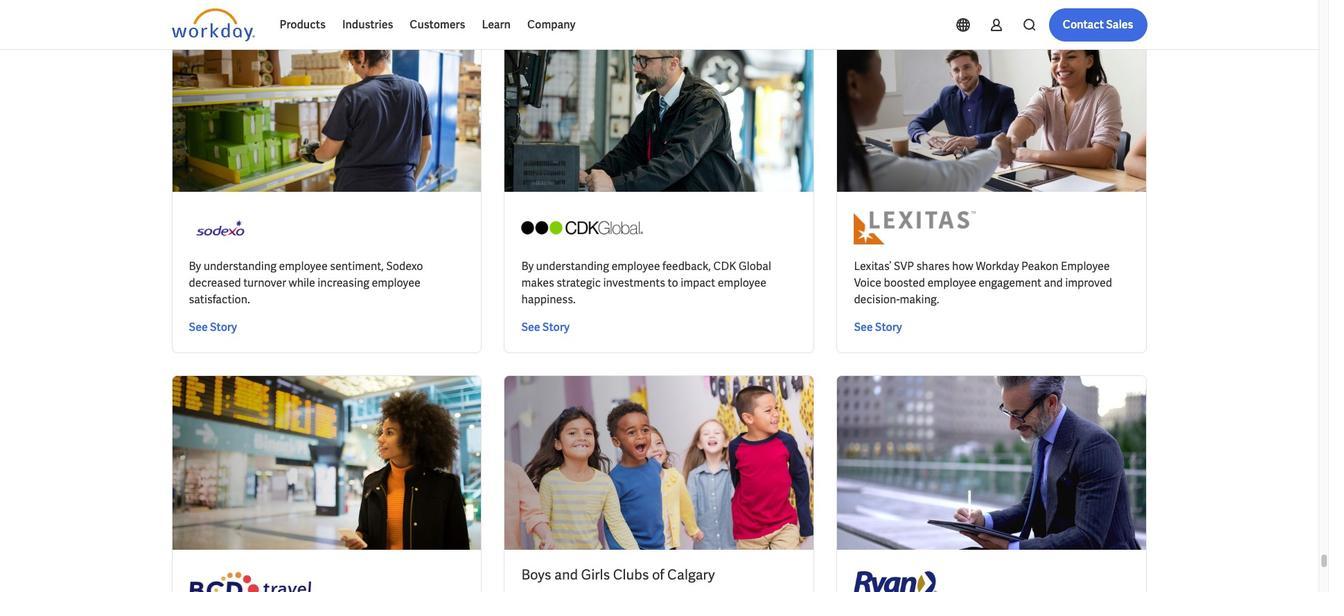 Task type: locate. For each thing, give the bounding box(es) containing it.
shares
[[917, 259, 950, 274]]

lexitas' svp shares how workday peakon employee voice boosted employee engagement and improved decision-making.
[[854, 259, 1113, 307]]

business outcome button
[[332, 8, 453, 35]]

employee
[[1061, 259, 1110, 274]]

svp
[[894, 259, 914, 274]]

by up "makes"
[[522, 259, 534, 274]]

1 horizontal spatial understanding
[[536, 259, 609, 274]]

2 by from the left
[[522, 259, 534, 274]]

2 horizontal spatial story
[[875, 320, 903, 335]]

sentiment,
[[330, 259, 384, 274]]

see down happiness.
[[522, 320, 541, 335]]

1 see from the left
[[189, 320, 208, 335]]

1 horizontal spatial see story
[[522, 320, 570, 335]]

2 see from the left
[[522, 320, 541, 335]]

2 understanding from the left
[[536, 259, 609, 274]]

by
[[189, 259, 201, 274], [522, 259, 534, 274]]

2 story from the left
[[543, 320, 570, 335]]

improved
[[1066, 276, 1113, 290]]

industry
[[256, 15, 293, 28]]

1 horizontal spatial story
[[543, 320, 570, 335]]

and inside the lexitas' svp shares how workday peakon employee voice boosted employee engagement and improved decision-making.
[[1044, 276, 1063, 290]]

decreased
[[189, 276, 241, 290]]

see down decision-
[[854, 320, 873, 335]]

story down happiness.
[[543, 320, 570, 335]]

2 see story link from the left
[[522, 320, 570, 336]]

see story down "satisfaction."
[[189, 320, 237, 335]]

3 see story link from the left
[[854, 320, 903, 336]]

employee down how
[[928, 276, 977, 290]]

by inside the by understanding employee sentiment, sodexo decreased turnover while increasing employee satisfaction.
[[189, 259, 201, 274]]

customers button
[[402, 8, 474, 42]]

2 horizontal spatial see story
[[854, 320, 903, 335]]

and down the peakon
[[1044, 276, 1063, 290]]

see story link down happiness.
[[522, 320, 570, 336]]

1 horizontal spatial see
[[522, 320, 541, 335]]

1 understanding from the left
[[204, 259, 277, 274]]

story for lexitas' svp shares how workday peakon employee voice boosted employee engagement and improved decision-making.
[[875, 320, 903, 335]]

see story link down "satisfaction."
[[189, 320, 237, 336]]

1 vertical spatial and
[[555, 566, 578, 584]]

1 story from the left
[[210, 320, 237, 335]]

story down "satisfaction."
[[210, 320, 237, 335]]

0 horizontal spatial see story
[[189, 320, 237, 335]]

and left girls
[[555, 566, 578, 584]]

learn button
[[474, 8, 519, 42]]

see story
[[189, 320, 237, 335], [522, 320, 570, 335], [854, 320, 903, 335]]

boys and girls clubs of calgary
[[522, 566, 715, 584]]

see for lexitas' svp shares how workday peakon employee voice boosted employee engagement and improved decision-making.
[[854, 320, 873, 335]]

3 see from the left
[[854, 320, 873, 335]]

1 see story link from the left
[[189, 320, 237, 336]]

1 horizontal spatial by
[[522, 259, 534, 274]]

see story link down decision-
[[854, 320, 903, 336]]

lexitas image
[[854, 209, 976, 247]]

engagement
[[979, 276, 1042, 290]]

decision-
[[854, 293, 900, 307]]

0 horizontal spatial see story link
[[189, 320, 237, 336]]

see for by understanding employee sentiment, sodexo decreased turnover while increasing employee satisfaction.
[[189, 320, 208, 335]]

understanding inside by understanding employee feedback, cdk global makes strategic investments to impact employee happiness.
[[536, 259, 609, 274]]

1 horizontal spatial and
[[1044, 276, 1063, 290]]

by up decreased
[[189, 259, 201, 274]]

0 horizontal spatial see
[[189, 320, 208, 335]]

by inside by understanding employee feedback, cdk global makes strategic investments to impact employee happiness.
[[522, 259, 534, 274]]

ryan image
[[854, 567, 938, 593]]

topic
[[183, 15, 206, 28]]

voice
[[854, 276, 882, 290]]

understanding up turnover
[[204, 259, 277, 274]]

cdk
[[714, 259, 737, 274]]

understanding
[[204, 259, 277, 274], [536, 259, 609, 274]]

1 horizontal spatial see story link
[[522, 320, 570, 336]]

see story link for by understanding employee feedback, cdk global makes strategic investments to impact employee happiness.
[[522, 320, 570, 336]]

2 horizontal spatial see
[[854, 320, 873, 335]]

impact
[[681, 276, 716, 290]]

story down decision-
[[875, 320, 903, 335]]

0 horizontal spatial story
[[210, 320, 237, 335]]

0 vertical spatial and
[[1044, 276, 1063, 290]]

1 by from the left
[[189, 259, 201, 274]]

2 horizontal spatial see story link
[[854, 320, 903, 336]]

of
[[652, 566, 665, 584]]

0 horizontal spatial understanding
[[204, 259, 277, 274]]

employee
[[279, 259, 328, 274], [612, 259, 660, 274], [372, 276, 421, 290], [718, 276, 767, 290], [928, 276, 977, 290]]

see story down decision-
[[854, 320, 903, 335]]

2 see story from the left
[[522, 320, 570, 335]]

company button
[[519, 8, 584, 42]]

bcd travel image
[[189, 567, 311, 593]]

0 horizontal spatial by
[[189, 259, 201, 274]]

understanding for turnover
[[204, 259, 277, 274]]

investments
[[603, 276, 666, 290]]

see story down happiness.
[[522, 320, 570, 335]]

1 see story from the left
[[189, 320, 237, 335]]

see story link
[[189, 320, 237, 336], [522, 320, 570, 336], [854, 320, 903, 336]]

employee down global
[[718, 276, 767, 290]]

girls
[[581, 566, 610, 584]]

cdk global, llc image
[[522, 209, 644, 247]]

employee down sodexo
[[372, 276, 421, 290]]

3 story from the left
[[875, 320, 903, 335]]

employee up the investments
[[612, 259, 660, 274]]

understanding inside the by understanding employee sentiment, sodexo decreased turnover while increasing employee satisfaction.
[[204, 259, 277, 274]]

customers
[[410, 17, 465, 32]]

clear
[[542, 15, 565, 28]]

Search Customer Stories text field
[[951, 9, 1121, 33]]

understanding up the strategic
[[536, 259, 609, 274]]

and
[[1044, 276, 1063, 290], [555, 566, 578, 584]]

story
[[210, 320, 237, 335], [543, 320, 570, 335], [875, 320, 903, 335]]

to
[[668, 276, 679, 290]]

contact sales
[[1063, 17, 1134, 32]]

story for by understanding employee sentiment, sodexo decreased turnover while increasing employee satisfaction.
[[210, 320, 237, 335]]

makes
[[522, 276, 555, 290]]

0 horizontal spatial and
[[555, 566, 578, 584]]

see
[[189, 320, 208, 335], [522, 320, 541, 335], [854, 320, 873, 335]]

3 see story from the left
[[854, 320, 903, 335]]

by understanding employee feedback, cdk global makes strategic investments to impact employee happiness.
[[522, 259, 772, 307]]

see down "satisfaction."
[[189, 320, 208, 335]]

learn
[[482, 17, 511, 32]]



Task type: describe. For each thing, give the bounding box(es) containing it.
peakon
[[1022, 259, 1059, 274]]

business outcome
[[343, 15, 426, 28]]

topic button
[[172, 8, 234, 35]]

calgary
[[668, 566, 715, 584]]

understanding for makes
[[536, 259, 609, 274]]

feedback,
[[663, 259, 711, 274]]

story for by understanding employee feedback, cdk global makes strategic investments to impact employee happiness.
[[543, 320, 570, 335]]

sodexo
[[386, 259, 423, 274]]

clear all button
[[538, 8, 583, 35]]

products
[[280, 17, 326, 32]]

more button
[[465, 8, 527, 35]]

employee inside the lexitas' svp shares how workday peakon employee voice boosted employee engagement and improved decision-making.
[[928, 276, 977, 290]]

see story link for lexitas' svp shares how workday peakon employee voice boosted employee engagement and improved decision-making.
[[854, 320, 903, 336]]

sodexo image
[[189, 209, 252, 247]]

how
[[953, 259, 974, 274]]

boys
[[522, 566, 552, 584]]

business
[[343, 15, 383, 28]]

strategic
[[557, 276, 601, 290]]

making.
[[900, 293, 940, 307]]

lexitas'
[[854, 259, 892, 274]]

industry button
[[245, 8, 321, 35]]

all
[[567, 15, 579, 28]]

go to the homepage image
[[172, 8, 255, 42]]

global
[[739, 259, 772, 274]]

while
[[289, 276, 315, 290]]

satisfaction.
[[189, 293, 250, 307]]

industries button
[[334, 8, 402, 42]]

industries
[[342, 17, 393, 32]]

boosted
[[884, 276, 926, 290]]

more
[[476, 15, 499, 28]]

contact sales link
[[1049, 8, 1148, 42]]

by for by understanding employee feedback, cdk global makes strategic investments to impact employee happiness.
[[522, 259, 534, 274]]

see story for by understanding employee sentiment, sodexo decreased turnover while increasing employee satisfaction.
[[189, 320, 237, 335]]

see story link for by understanding employee sentiment, sodexo decreased turnover while increasing employee satisfaction.
[[189, 320, 237, 336]]

employee up 'while'
[[279, 259, 328, 274]]

by for by understanding employee sentiment, sodexo decreased turnover while increasing employee satisfaction.
[[189, 259, 201, 274]]

increasing
[[318, 276, 370, 290]]

company
[[528, 17, 576, 32]]

turnover
[[244, 276, 286, 290]]

products button
[[271, 8, 334, 42]]

see story for lexitas' svp shares how workday peakon employee voice boosted employee engagement and improved decision-making.
[[854, 320, 903, 335]]

contact
[[1063, 17, 1104, 32]]

clear all
[[542, 15, 579, 28]]

see story for by understanding employee feedback, cdk global makes strategic investments to impact employee happiness.
[[522, 320, 570, 335]]

by understanding employee sentiment, sodexo decreased turnover while increasing employee satisfaction.
[[189, 259, 423, 307]]

clubs
[[613, 566, 649, 584]]

see for by understanding employee feedback, cdk global makes strategic investments to impact employee happiness.
[[522, 320, 541, 335]]

happiness.
[[522, 293, 576, 307]]

workday
[[976, 259, 1020, 274]]

outcome
[[385, 15, 426, 28]]

sales
[[1107, 17, 1134, 32]]



Task type: vqa. For each thing, say whether or not it's contained in the screenshot.
THE SERVICES
no



